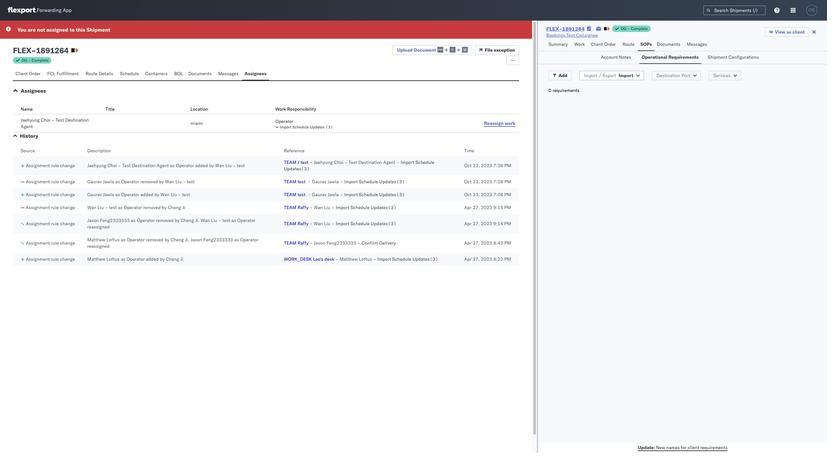 Task type: describe. For each thing, give the bounding box(es) containing it.
updates(3) for apr 27, 2023 9:14 pm
[[371, 221, 397, 227]]

27, for apr 27, 2023 8:42 pm
[[473, 241, 480, 246]]

operational requirements
[[642, 54, 699, 60]]

update: new names for client requirements
[[638, 445, 728, 451]]

2 horizontal spatial agent
[[383, 160, 396, 166]]

choi for jaehyung choi - test destination agent
[[41, 117, 50, 123]]

to
[[70, 27, 75, 33]]

operational
[[642, 54, 668, 60]]

containers
[[145, 71, 168, 77]]

assignment for jason feng2333333 as operator removed by cheng ji. wan liu - test as operator reassigned
[[26, 221, 50, 227]]

oct for oct 23, 2023 7:28 pm
[[465, 179, 472, 185]]

1 vertical spatial client order
[[16, 71, 41, 77]]

0 horizontal spatial shipment
[[87, 27, 110, 33]]

description
[[87, 148, 111, 154]]

reassign work button
[[481, 119, 520, 128]]

view as client button
[[765, 27, 809, 37]]

jaehyung for jaehyung choi - test destination agent as operator added by wan liu - test
[[87, 163, 106, 169]]

requirements
[[669, 54, 699, 60]]

0 vertical spatial documents
[[657, 41, 681, 47]]

os button
[[805, 3, 820, 18]]

0 vertical spatial dg
[[621, 26, 627, 31]]

import schedule updates                (3) button
[[275, 125, 472, 130]]

assigned
[[46, 27, 68, 33]]

assignment for jaehyung choi - test destination agent as operator added by wan liu - test
[[26, 163, 50, 169]]

2023 for 9:15
[[481, 205, 492, 211]]

reassigned inside matthew loftus as operator removed by cheng ji. jason feng2333333 as operator reassigned
[[87, 244, 110, 250]]

location
[[191, 106, 208, 112]]

forwarding app
[[37, 7, 72, 13]]

loftus for matthew loftus as operator added by cheng ji
[[107, 257, 120, 262]]

2 horizontal spatial feng2333333
[[327, 241, 356, 246]]

ji. for wan
[[195, 218, 200, 224]]

team j test - jaehyung choi - test destination agent -
[[284, 160, 400, 166]]

document
[[414, 47, 436, 53]]

team for wan liu - test as operator removed by cheng ji
[[284, 205, 297, 211]]

jaehyung choi - test destination agent as operator added by wan liu - test
[[87, 163, 245, 169]]

1 horizontal spatial messages
[[687, 41, 708, 47]]

1 horizontal spatial requirements
[[701, 445, 728, 451]]

j
[[298, 160, 300, 166]]

route for route
[[623, 41, 635, 47]]

by for gaurav jawla as operator added by wan liu - test
[[154, 192, 159, 198]]

feng2333333 inside jason feng2333333 as operator removed by cheng ji. wan liu - test as operator reassigned
[[100, 218, 130, 224]]

pm for oct 23, 2023 7:36 pm
[[505, 163, 511, 169]]

os
[[809, 8, 815, 13]]

bookings
[[547, 32, 566, 38]]

0 horizontal spatial messages
[[218, 71, 239, 77]]

0 vertical spatial 1891264
[[563, 26, 585, 32]]

8:42
[[494, 241, 503, 246]]

(3)
[[326, 125, 333, 130]]

updates(3) for apr 27, 2023 9:15 pm
[[371, 205, 397, 211]]

1 vertical spatial assignees
[[21, 88, 46, 94]]

2023 for 8:42
[[481, 241, 492, 246]]

import inside import schedule updates(3)
[[401, 160, 415, 166]]

27, for apr 27, 2023 8:22 pm
[[473, 257, 480, 262]]

1 vertical spatial ji
[[180, 257, 183, 262]]

reassign work
[[484, 120, 516, 126]]

shipment configurations
[[708, 54, 759, 60]]

1 horizontal spatial complete
[[631, 26, 648, 31]]

choi for jaehyung choi - test destination agent as operator added by wan liu - test
[[107, 163, 117, 169]]

0 vertical spatial assignees button
[[242, 68, 269, 80]]

0 requirements
[[549, 88, 580, 93]]

flex-
[[547, 26, 563, 32]]

services
[[714, 73, 731, 79]]

team raffy - wan liu - import schedule updates(3) for apr 27, 2023 9:14 pm
[[284, 221, 397, 227]]

team test - gaurav jawla - import schedule updates(3) for oct 23, 2023 7:06 pm
[[284, 192, 405, 198]]

feng2333333 inside matthew loftus as operator removed by cheng ji. jason feng2333333 as operator reassigned
[[203, 237, 233, 243]]

team for jaehyung choi - test destination agent as operator added by wan liu - test
[[284, 160, 297, 166]]

destination inside button
[[657, 73, 681, 79]]

order for right client order button
[[605, 41, 616, 47]]

app
[[63, 7, 72, 13]]

7:06
[[494, 192, 504, 198]]

summary
[[549, 41, 568, 47]]

oct 23, 2023 7:28 pm
[[465, 179, 511, 185]]

delivery
[[380, 241, 396, 246]]

assignment rule change for wan liu - test as operator removed by cheng ji
[[26, 205, 75, 211]]

apr for apr 27, 2023 8:42 pm
[[465, 241, 472, 246]]

assignment rule change for gaurav jawla as operator removed by wan liu - test
[[26, 179, 75, 185]]

updates
[[310, 125, 325, 130]]

27, for apr 27, 2023 9:14 pm
[[473, 221, 480, 227]]

1 horizontal spatial documents button
[[655, 38, 685, 51]]

matthew loftus as operator removed by cheng ji. jason feng2333333 as operator reassigned
[[87, 237, 258, 250]]

reassign
[[484, 120, 504, 126]]

agent for jaehyung choi - test destination agent
[[21, 124, 33, 130]]

account notes
[[601, 54, 632, 60]]

pm for apr 27, 2023 9:14 pm
[[505, 221, 511, 227]]

route details
[[86, 71, 113, 77]]

exception
[[494, 47, 515, 53]]

23, for oct 23, 2023 7:28 pm
[[473, 179, 480, 185]]

9:14
[[494, 221, 503, 227]]

reference
[[284, 148, 305, 154]]

details
[[99, 71, 113, 77]]

0 vertical spatial added
[[195, 163, 208, 169]]

schedule inside import schedule updates(3)
[[416, 160, 435, 166]]

gaurav jawla as operator added by wan liu - test
[[87, 192, 190, 198]]

8:22
[[494, 257, 503, 262]]

change for matthew loftus as operator removed by cheng ji. jason feng2333333 as operator reassigned
[[60, 241, 75, 246]]

jaehyung choi - test destination agent
[[21, 117, 89, 130]]

9:15
[[494, 205, 503, 211]]

assignment for wan liu - test as operator removed by cheng ji
[[26, 205, 50, 211]]

add
[[559, 73, 568, 79]]

1 vertical spatial dg
[[22, 58, 27, 63]]

raffy for test
[[298, 221, 309, 227]]

this
[[76, 27, 85, 33]]

test inside jaehyung choi - test destination agent
[[56, 117, 64, 123]]

assignment for matthew loftus as operator added by cheng ji
[[26, 257, 50, 262]]

flex - 1891264
[[13, 46, 69, 55]]

2023 for 9:14
[[481, 221, 492, 227]]

cheng for matthew loftus as operator removed by cheng ji. jason feng2333333 as operator reassigned
[[171, 237, 184, 243]]

pm for oct 23, 2023 7:28 pm
[[505, 179, 511, 185]]

work_desk leo's desk - matthew loftus - import schedule updates(3)
[[284, 257, 438, 262]]

1 vertical spatial client order button
[[13, 68, 45, 80]]

work responsibility
[[275, 106, 316, 112]]

0 horizontal spatial messages button
[[216, 68, 242, 80]]

sops button
[[638, 38, 655, 51]]

file exception
[[485, 47, 515, 53]]

update:
[[638, 445, 655, 451]]

schedule button
[[117, 68, 143, 80]]

assignment for matthew loftus as operator removed by cheng ji. jason feng2333333 as operator reassigned
[[26, 241, 50, 246]]

responsibility
[[287, 106, 316, 112]]

rule for gaurav jawla as operator removed by wan liu - test
[[51, 179, 59, 185]]

bol
[[174, 71, 183, 77]]

you are not assigned to this shipment
[[17, 27, 110, 33]]

by for jason feng2333333 as operator removed by cheng ji. wan liu - test as operator reassigned
[[175, 218, 180, 224]]

assignment for gaurav jawla as operator removed by wan liu - test
[[26, 179, 50, 185]]

forwarding
[[37, 7, 62, 13]]

configurations
[[729, 54, 759, 60]]

/
[[599, 73, 602, 79]]

cheng for jason feng2333333 as operator removed by cheng ji. wan liu - test as operator reassigned
[[181, 218, 194, 224]]

1 horizontal spatial assignees
[[245, 71, 267, 77]]

work
[[505, 120, 516, 126]]

0 vertical spatial requirements
[[553, 88, 580, 93]]

team for jason feng2333333 as operator removed by cheng ji. wan liu - test as operator reassigned
[[284, 221, 297, 227]]

work button
[[572, 38, 589, 51]]

0 horizontal spatial complete
[[32, 58, 49, 63]]

test inside jason feng2333333 as operator removed by cheng ji. wan liu - test as operator reassigned
[[223, 218, 230, 224]]

history
[[20, 133, 38, 139]]

pm for oct 23, 2023 7:06 pm
[[505, 192, 511, 198]]

assignment rule change for gaurav jawla as operator added by wan liu - test
[[26, 192, 75, 198]]

agent for jaehyung choi - test destination agent as operator added by wan liu - test
[[157, 163, 169, 169]]

apr for apr 27, 2023 9:15 pm
[[465, 205, 472, 211]]

loftus for matthew loftus as operator removed by cheng ji. jason feng2333333 as operator reassigned
[[107, 237, 120, 243]]

change for matthew loftus as operator added by cheng ji
[[60, 257, 75, 262]]

cheng for matthew loftus as operator added by cheng ji
[[166, 257, 179, 262]]

upload document
[[397, 47, 436, 53]]

matthew for matthew loftus as operator added by cheng ji
[[87, 257, 105, 262]]

team test - gaurav jawla - import schedule updates(3) for oct 23, 2023 7:28 pm
[[284, 179, 405, 185]]

7:28
[[494, 179, 504, 185]]

oct 23, 2023 7:36 pm
[[465, 163, 511, 169]]

flexport. image
[[8, 7, 37, 14]]

time
[[465, 148, 475, 154]]

Search Shipments (/) text field
[[704, 5, 766, 15]]

2023 for 7:36
[[481, 163, 493, 169]]

source
[[21, 148, 35, 154]]

team for gaurav jawla as operator added by wan liu - test
[[284, 192, 297, 198]]

jaehyung for jaehyung choi - test destination agent
[[21, 117, 40, 123]]

removed for loftus
[[146, 237, 163, 243]]

cheng up jason feng2333333 as operator removed by cheng ji. wan liu - test as operator reassigned
[[168, 205, 181, 211]]

confirm
[[362, 241, 378, 246]]

apr for apr 27, 2023 8:22 pm
[[465, 257, 472, 262]]

import schedule updates(3)
[[284, 160, 435, 172]]

shipment inside shipment configurations button
[[708, 54, 728, 60]]

by for matthew loftus as operator removed by cheng ji. jason feng2333333 as operator reassigned
[[165, 237, 170, 243]]

destination port button
[[652, 71, 701, 80]]

flex
[[13, 46, 31, 55]]

0 horizontal spatial documents button
[[186, 68, 216, 80]]

shipment configurations button
[[706, 51, 765, 64]]

flex-1891264
[[547, 26, 585, 32]]

- inside jason feng2333333 as operator removed by cheng ji. wan liu - test as operator reassigned
[[219, 218, 221, 224]]



Task type: vqa. For each thing, say whether or not it's contained in the screenshot.
top Integration Test Account - Karl Lagerfeld
no



Task type: locate. For each thing, give the bounding box(es) containing it.
removed down jason feng2333333 as operator removed by cheng ji. wan liu - test as operator reassigned
[[146, 237, 163, 243]]

0 vertical spatial order
[[605, 41, 616, 47]]

27, down apr 27, 2023 9:15 pm
[[473, 221, 480, 227]]

client for right client order button
[[591, 41, 603, 47]]

apr 27, 2023 9:14 pm
[[465, 221, 511, 227]]

0 vertical spatial client
[[793, 29, 805, 35]]

cheng inside matthew loftus as operator removed by cheng ji. jason feng2333333 as operator reassigned
[[171, 237, 184, 243]]

dg - complete up route button
[[621, 26, 648, 31]]

removed inside matthew loftus as operator removed by cheng ji. jason feng2333333 as operator reassigned
[[146, 237, 163, 243]]

dg up route button
[[621, 26, 627, 31]]

gaurav
[[87, 179, 102, 185], [312, 179, 327, 185], [87, 192, 102, 198], [312, 192, 327, 198]]

1 assignment from the top
[[26, 163, 50, 169]]

pm right 7:06 at the right
[[505, 192, 511, 198]]

updates(3) for oct 23, 2023 7:28 pm
[[379, 179, 405, 185]]

bol button
[[172, 68, 186, 80]]

client order button
[[589, 38, 620, 51], [13, 68, 45, 80]]

services button
[[709, 71, 742, 80]]

6 team from the top
[[284, 241, 297, 246]]

complete up sops
[[631, 26, 648, 31]]

destination inside jaehyung choi - test destination agent
[[65, 117, 89, 123]]

apr up apr 27, 2023 8:22 pm
[[465, 241, 472, 246]]

0 horizontal spatial assignees
[[21, 88, 46, 94]]

1 2023 from the top
[[481, 163, 493, 169]]

cheng up matthew loftus as operator removed by cheng ji. jason feng2333333 as operator reassigned at the bottom left
[[181, 218, 194, 224]]

0 horizontal spatial requirements
[[553, 88, 580, 93]]

dg - complete down flex - 1891264
[[22, 58, 49, 63]]

0 vertical spatial messages button
[[685, 38, 711, 51]]

4 2023 from the top
[[481, 205, 492, 211]]

1 vertical spatial ji.
[[185, 237, 190, 243]]

5 team from the top
[[284, 221, 297, 227]]

0
[[549, 88, 552, 93]]

pm
[[505, 163, 511, 169], [505, 179, 511, 185], [505, 192, 511, 198], [505, 205, 511, 211], [505, 221, 511, 227], [505, 241, 511, 246], [505, 257, 511, 262]]

4 27, from the top
[[473, 257, 480, 262]]

2 27, from the top
[[473, 221, 480, 227]]

ji. for jason
[[185, 237, 190, 243]]

2 apr from the top
[[465, 221, 472, 227]]

agent
[[21, 124, 33, 130], [383, 160, 396, 166], [157, 163, 169, 169]]

as inside view as client button
[[787, 29, 792, 35]]

import
[[584, 73, 598, 79], [619, 73, 634, 79], [280, 125, 292, 130], [401, 160, 415, 166], [344, 179, 358, 185], [344, 192, 358, 198], [336, 205, 350, 211], [336, 221, 350, 227], [378, 257, 391, 262]]

2023 left 9:15
[[481, 205, 492, 211]]

2023 left the 9:14 at the right
[[481, 221, 492, 227]]

0 vertical spatial documents button
[[655, 38, 685, 51]]

4 team from the top
[[284, 205, 297, 211]]

loftus inside matthew loftus as operator removed by cheng ji. jason feng2333333 as operator reassigned
[[107, 237, 120, 243]]

cheng down matthew loftus as operator removed by cheng ji. jason feng2333333 as operator reassigned at the bottom left
[[166, 257, 179, 262]]

assignees button
[[242, 68, 269, 80], [21, 88, 46, 94]]

client right for
[[688, 445, 700, 451]]

not
[[37, 27, 45, 33]]

by inside matthew loftus as operator removed by cheng ji. jason feng2333333 as operator reassigned
[[165, 237, 170, 243]]

2 assignment from the top
[[26, 179, 50, 185]]

documents right bol button
[[188, 71, 212, 77]]

operator
[[275, 119, 294, 124], [176, 163, 194, 169], [121, 179, 139, 185], [121, 192, 139, 198], [124, 205, 142, 211], [137, 218, 155, 224], [237, 218, 256, 224], [127, 237, 145, 243], [240, 237, 258, 243], [127, 257, 145, 262]]

rule for matthew loftus as operator removed by cheng ji. jason feng2333333 as operator reassigned
[[51, 241, 59, 246]]

2 team test - gaurav jawla - import schedule updates(3) from the top
[[284, 192, 405, 198]]

pm right 9:15
[[505, 205, 511, 211]]

1 23, from the top
[[473, 163, 480, 169]]

removed for feng2333333
[[156, 218, 174, 224]]

2 vertical spatial added
[[146, 257, 159, 262]]

1 team test - gaurav jawla - import schedule updates(3) from the top
[[284, 179, 405, 185]]

oct up oct 23, 2023 7:06 pm
[[465, 179, 472, 185]]

6 change from the top
[[60, 241, 75, 246]]

3 assignment rule change from the top
[[26, 192, 75, 198]]

1 horizontal spatial choi
[[107, 163, 117, 169]]

documents button
[[655, 38, 685, 51], [186, 68, 216, 80]]

27,
[[473, 205, 480, 211], [473, 221, 480, 227], [473, 241, 480, 246], [473, 257, 480, 262]]

1 vertical spatial messages button
[[216, 68, 242, 80]]

4 rule from the top
[[51, 205, 59, 211]]

client
[[591, 41, 603, 47], [16, 71, 28, 77]]

complete down flex - 1891264
[[32, 58, 49, 63]]

by for gaurav jawla as operator removed by wan liu - test
[[159, 179, 164, 185]]

1 27, from the top
[[473, 205, 480, 211]]

27, up apr 27, 2023 8:22 pm
[[473, 241, 480, 246]]

change for gaurav jawla as operator removed by wan liu - test
[[60, 179, 75, 185]]

assignment rule change for matthew loftus as operator added by cheng ji
[[26, 257, 75, 262]]

work left responsibility
[[275, 106, 286, 112]]

23, for oct 23, 2023 7:06 pm
[[473, 192, 480, 198]]

ji
[[182, 205, 185, 211], [180, 257, 183, 262]]

route for route details
[[86, 71, 98, 77]]

3 change from the top
[[60, 192, 75, 198]]

1 horizontal spatial dg - complete
[[621, 26, 648, 31]]

change
[[60, 163, 75, 169], [60, 179, 75, 185], [60, 192, 75, 198], [60, 205, 75, 211], [60, 221, 75, 227], [60, 241, 75, 246], [60, 257, 75, 262]]

apr 27, 2023 8:42 pm
[[465, 241, 511, 246]]

5 assignment rule change from the top
[[26, 221, 75, 227]]

bookings test consignee
[[547, 32, 598, 38]]

0 vertical spatial team raffy - wan liu - import schedule updates(3)
[[284, 205, 397, 211]]

consignee
[[577, 32, 598, 38]]

-
[[628, 26, 630, 31], [31, 46, 36, 55], [28, 58, 31, 63], [52, 117, 54, 123], [310, 160, 313, 166], [345, 160, 348, 166], [397, 160, 400, 166], [118, 163, 121, 169], [233, 163, 236, 169], [183, 179, 186, 185], [308, 179, 311, 185], [340, 179, 343, 185], [178, 192, 181, 198], [308, 192, 311, 198], [340, 192, 343, 198], [105, 205, 108, 211], [310, 205, 313, 211], [332, 205, 335, 211], [219, 218, 221, 224], [310, 221, 313, 227], [332, 221, 335, 227], [310, 241, 313, 246], [358, 241, 361, 246], [336, 257, 339, 262], [374, 257, 376, 262]]

23, down time
[[473, 163, 480, 169]]

removed down the gaurav jawla as operator added by wan liu - test
[[143, 205, 161, 211]]

1 vertical spatial client
[[16, 71, 28, 77]]

feng2333333
[[100, 218, 130, 224], [203, 237, 233, 243], [327, 241, 356, 246]]

0 vertical spatial complete
[[631, 26, 648, 31]]

matthew inside matthew loftus as operator removed by cheng ji. jason feng2333333 as operator reassigned
[[87, 237, 105, 243]]

pm right 7:36
[[505, 163, 511, 169]]

1 vertical spatial route
[[86, 71, 98, 77]]

1 vertical spatial messages
[[218, 71, 239, 77]]

ji. inside matthew loftus as operator removed by cheng ji. jason feng2333333 as operator reassigned
[[185, 237, 190, 243]]

oct for oct 23, 2023 7:36 pm
[[465, 163, 472, 169]]

1 vertical spatial documents button
[[186, 68, 216, 80]]

23, for oct 23, 2023 7:36 pm
[[473, 163, 480, 169]]

1 vertical spatial work
[[275, 106, 286, 112]]

sops
[[641, 41, 652, 47]]

1891264
[[563, 26, 585, 32], [36, 46, 69, 55]]

rule for jaehyung choi - test destination agent as operator added by wan liu - test
[[51, 163, 59, 169]]

6 rule from the top
[[51, 241, 59, 246]]

7 change from the top
[[60, 257, 75, 262]]

route up notes
[[623, 41, 635, 47]]

rule for gaurav jawla as operator added by wan liu - test
[[51, 192, 59, 198]]

2023 left "8:22"
[[481, 257, 492, 262]]

rule for matthew loftus as operator added by cheng ji
[[51, 257, 59, 262]]

1 vertical spatial assignees button
[[21, 88, 46, 94]]

cheng inside jason feng2333333 as operator removed by cheng ji. wan liu - test as operator reassigned
[[181, 218, 194, 224]]

2 change from the top
[[60, 179, 75, 185]]

client order button left the fcl
[[13, 68, 45, 80]]

3 rule from the top
[[51, 192, 59, 198]]

test
[[301, 160, 309, 166], [237, 163, 245, 169], [187, 179, 195, 185], [298, 179, 306, 185], [182, 192, 190, 198], [298, 192, 306, 198], [109, 205, 117, 211], [223, 218, 230, 224]]

route
[[623, 41, 635, 47], [86, 71, 98, 77]]

updates(3) for oct 23, 2023 7:06 pm
[[379, 192, 405, 198]]

pm for apr 27, 2023 8:22 pm
[[505, 257, 511, 262]]

7 assignment rule change from the top
[[26, 257, 75, 262]]

are
[[28, 27, 36, 33]]

6 assignment rule change from the top
[[26, 241, 75, 246]]

team raffy - wan liu - import schedule updates(3) for apr 27, 2023 9:15 pm
[[284, 205, 397, 211]]

0 horizontal spatial work
[[275, 106, 286, 112]]

assignment rule change for jason feng2333333 as operator removed by cheng ji. wan liu - test as operator reassigned
[[26, 221, 75, 227]]

0 horizontal spatial client
[[16, 71, 28, 77]]

shipment up services
[[708, 54, 728, 60]]

file
[[485, 47, 493, 53]]

team for matthew loftus as operator removed by cheng ji. jason feng2333333 as operator reassigned
[[284, 241, 297, 246]]

desk
[[325, 257, 335, 262]]

3 raffy from the top
[[298, 241, 309, 246]]

1 vertical spatial shipment
[[708, 54, 728, 60]]

team raffy - jason feng2333333 - confirm delivery
[[284, 241, 396, 246]]

added for wan
[[141, 192, 153, 198]]

1 vertical spatial team test - gaurav jawla - import schedule updates(3)
[[284, 192, 405, 198]]

1 horizontal spatial jason
[[191, 237, 202, 243]]

0 vertical spatial ji
[[182, 205, 185, 211]]

assignment rule change for matthew loftus as operator removed by cheng ji. jason feng2333333 as operator reassigned
[[26, 241, 75, 246]]

0 horizontal spatial jaehyung
[[21, 117, 40, 123]]

23, up oct 23, 2023 7:06 pm
[[473, 179, 480, 185]]

fcl
[[47, 71, 55, 77]]

account
[[601, 54, 618, 60]]

documents up operational requirements
[[657, 41, 681, 47]]

by for matthew loftus as operator added by cheng ji
[[160, 257, 165, 262]]

export
[[603, 73, 616, 79]]

apr down apr 27, 2023 9:15 pm
[[465, 221, 472, 227]]

requirements right for
[[701, 445, 728, 451]]

1 horizontal spatial documents
[[657, 41, 681, 47]]

3 assignment from the top
[[26, 192, 50, 198]]

1 horizontal spatial shipment
[[708, 54, 728, 60]]

1 vertical spatial team raffy - wan liu - import schedule updates(3)
[[284, 221, 397, 227]]

0 vertical spatial client order button
[[589, 38, 620, 51]]

2023 left 7:06 at the right
[[481, 192, 493, 198]]

destination port
[[657, 73, 690, 79]]

oct for oct 23, 2023 7:06 pm
[[465, 192, 472, 198]]

7 2023 from the top
[[481, 257, 492, 262]]

7:36
[[494, 163, 504, 169]]

team for gaurav jawla as operator removed by wan liu - test
[[284, 179, 297, 185]]

client order
[[591, 41, 616, 47], [16, 71, 41, 77]]

23, up apr 27, 2023 9:15 pm
[[473, 192, 480, 198]]

import inside button
[[280, 125, 292, 130]]

1 change from the top
[[60, 163, 75, 169]]

1 horizontal spatial agent
[[157, 163, 169, 169]]

2023 left the 8:42
[[481, 241, 492, 246]]

1 horizontal spatial messages button
[[685, 38, 711, 51]]

0 horizontal spatial feng2333333
[[100, 218, 130, 224]]

27, for apr 27, 2023 9:15 pm
[[473, 205, 480, 211]]

shipment right this
[[87, 27, 110, 33]]

1 team raffy - wan liu - import schedule updates(3) from the top
[[284, 205, 397, 211]]

matthew
[[87, 237, 105, 243], [87, 257, 105, 262], [340, 257, 358, 262]]

1 vertical spatial 1891264
[[36, 46, 69, 55]]

import / export import
[[584, 73, 634, 79]]

2 rule from the top
[[51, 179, 59, 185]]

4 apr from the top
[[465, 257, 472, 262]]

order left the fcl
[[29, 71, 41, 77]]

dg
[[621, 26, 627, 31], [22, 58, 27, 63]]

27, down apr 27, 2023 8:42 pm
[[473, 257, 480, 262]]

documents button right bol
[[186, 68, 216, 80]]

requirements
[[553, 88, 580, 93], [701, 445, 728, 451]]

jaehyung down name
[[21, 117, 40, 123]]

2023 left 7:28
[[481, 179, 493, 185]]

1 vertical spatial 23,
[[473, 179, 480, 185]]

cheng down jason feng2333333 as operator removed by cheng ji. wan liu - test as operator reassigned
[[171, 237, 184, 243]]

agent inside jaehyung choi - test destination agent
[[21, 124, 33, 130]]

jaehyung down description
[[87, 163, 106, 169]]

wan inside jason feng2333333 as operator removed by cheng ji. wan liu - test as operator reassigned
[[201, 218, 210, 224]]

by inside jason feng2333333 as operator removed by cheng ji. wan liu - test as operator reassigned
[[175, 218, 180, 224]]

1 reassigned from the top
[[87, 224, 110, 230]]

1 horizontal spatial order
[[605, 41, 616, 47]]

dg down flex
[[22, 58, 27, 63]]

removed up matthew loftus as operator removed by cheng ji. jason feng2333333 as operator reassigned at the bottom left
[[156, 218, 174, 224]]

0 vertical spatial assignees
[[245, 71, 267, 77]]

updates(3) inside import schedule updates(3)
[[284, 166, 310, 172]]

6 assignment from the top
[[26, 241, 50, 246]]

ji down matthew loftus as operator removed by cheng ji. jason feng2333333 as operator reassigned at the bottom left
[[180, 257, 183, 262]]

shipment
[[87, 27, 110, 33], [708, 54, 728, 60]]

1 horizontal spatial dg
[[621, 26, 627, 31]]

3 oct from the top
[[465, 192, 472, 198]]

client order button up account
[[589, 38, 620, 51]]

7 rule from the top
[[51, 257, 59, 262]]

apr down oct 23, 2023 7:06 pm
[[465, 205, 472, 211]]

apr 27, 2023 8:22 pm
[[465, 257, 511, 262]]

jason feng2333333 as operator removed by cheng ji. wan liu - test as operator reassigned
[[87, 218, 256, 230]]

0 horizontal spatial dg - complete
[[22, 58, 49, 63]]

team raffy - wan liu - import schedule updates(3)
[[284, 205, 397, 211], [284, 221, 397, 227]]

3 27, from the top
[[473, 241, 480, 246]]

1 horizontal spatial client
[[793, 29, 805, 35]]

order for the bottom client order button
[[29, 71, 41, 77]]

2 23, from the top
[[473, 179, 480, 185]]

2 raffy from the top
[[298, 221, 309, 227]]

client inside button
[[793, 29, 805, 35]]

history button
[[20, 133, 38, 139]]

2 team from the top
[[284, 179, 297, 185]]

2 reassigned from the top
[[87, 244, 110, 250]]

4 assignment rule change from the top
[[26, 205, 75, 211]]

change for gaurav jawla as operator added by wan liu - test
[[60, 192, 75, 198]]

route button
[[620, 38, 638, 51]]

fcl fulfillment button
[[45, 68, 83, 80]]

jason inside matthew loftus as operator removed by cheng ji. jason feng2333333 as operator reassigned
[[191, 237, 202, 243]]

order up account
[[605, 41, 616, 47]]

bookings test consignee link
[[547, 32, 598, 38]]

0 vertical spatial client
[[591, 41, 603, 47]]

1 raffy from the top
[[298, 205, 309, 211]]

apr 27, 2023 9:15 pm
[[465, 205, 511, 211]]

work inside work button
[[575, 41, 585, 47]]

1 horizontal spatial work
[[575, 41, 585, 47]]

1 rule from the top
[[51, 163, 59, 169]]

client down consignee
[[591, 41, 603, 47]]

2023 for 7:06
[[481, 192, 493, 198]]

0 horizontal spatial client order button
[[13, 68, 45, 80]]

2 horizontal spatial choi
[[334, 160, 344, 166]]

change for wan liu - test as operator removed by cheng ji
[[60, 205, 75, 211]]

oct 23, 2023 7:06 pm
[[465, 192, 511, 198]]

1 vertical spatial reassigned
[[87, 244, 110, 250]]

assignment rule change for jaehyung choi - test destination agent as operator added by wan liu - test
[[26, 163, 75, 169]]

27, down oct 23, 2023 7:06 pm
[[473, 205, 480, 211]]

work for work responsibility
[[275, 106, 286, 112]]

0 vertical spatial client order
[[591, 41, 616, 47]]

2023 left 7:36
[[481, 163, 493, 169]]

1891264 up bookings test consignee
[[563, 26, 585, 32]]

2 oct from the top
[[465, 179, 472, 185]]

pm for apr 27, 2023 8:42 pm
[[505, 241, 511, 246]]

choi inside jaehyung choi - test destination agent
[[41, 117, 50, 123]]

1 horizontal spatial assignees button
[[242, 68, 269, 80]]

1 vertical spatial oct
[[465, 179, 472, 185]]

operational requirements button
[[640, 51, 702, 64]]

client down flex
[[16, 71, 28, 77]]

account notes button
[[599, 51, 636, 64]]

pm for apr 27, 2023 9:15 pm
[[505, 205, 511, 211]]

4 assignment from the top
[[26, 205, 50, 211]]

removed up the gaurav jawla as operator added by wan liu - test
[[141, 179, 158, 185]]

2023 for 8:22
[[481, 257, 492, 262]]

client right view
[[793, 29, 805, 35]]

2 horizontal spatial jason
[[314, 241, 326, 246]]

documents button up operational requirements
[[655, 38, 685, 51]]

fcl fulfillment
[[47, 71, 79, 77]]

- inside jaehyung choi - test destination agent
[[52, 117, 54, 123]]

removed for jawla
[[141, 179, 158, 185]]

2 vertical spatial 23,
[[473, 192, 480, 198]]

client order left the fcl
[[16, 71, 41, 77]]

fulfillment
[[57, 71, 79, 77]]

change for jason feng2333333 as operator removed by cheng ji. wan liu - test as operator reassigned
[[60, 221, 75, 227]]

0 vertical spatial reassigned
[[87, 224, 110, 230]]

1 vertical spatial order
[[29, 71, 41, 77]]

0 vertical spatial messages
[[687, 41, 708, 47]]

jason inside jason feng2333333 as operator removed by cheng ji. wan liu - test as operator reassigned
[[87, 218, 99, 224]]

0 horizontal spatial jason
[[87, 218, 99, 224]]

view as client
[[775, 29, 805, 35]]

1 horizontal spatial 1891264
[[563, 26, 585, 32]]

choi
[[41, 117, 50, 123], [334, 160, 344, 166], [107, 163, 117, 169]]

0 horizontal spatial client order
[[16, 71, 41, 77]]

raffy for operator
[[298, 241, 309, 246]]

assignment for gaurav jawla as operator added by wan liu - test
[[26, 192, 50, 198]]

apr for apr 27, 2023 9:14 pm
[[465, 221, 472, 227]]

wan
[[215, 163, 224, 169], [165, 179, 174, 185], [160, 192, 170, 198], [87, 205, 96, 211], [314, 205, 323, 211], [201, 218, 210, 224], [314, 221, 323, 227]]

0 horizontal spatial documents
[[188, 71, 212, 77]]

schedule
[[120, 71, 139, 77], [293, 125, 309, 130], [416, 160, 435, 166], [359, 179, 378, 185], [359, 192, 378, 198], [351, 205, 370, 211], [351, 221, 370, 227], [392, 257, 412, 262]]

1 horizontal spatial route
[[623, 41, 635, 47]]

team
[[284, 160, 297, 166], [284, 179, 297, 185], [284, 192, 297, 198], [284, 205, 297, 211], [284, 221, 297, 227], [284, 241, 297, 246]]

0 vertical spatial work
[[575, 41, 585, 47]]

1 apr from the top
[[465, 205, 472, 211]]

7 assignment from the top
[[26, 257, 50, 262]]

name
[[21, 106, 33, 112]]

1 vertical spatial documents
[[188, 71, 212, 77]]

3 23, from the top
[[473, 192, 480, 198]]

pm right the 9:14 at the right
[[505, 221, 511, 227]]

pm right the 8:42
[[505, 241, 511, 246]]

0 vertical spatial team test - gaurav jawla - import schedule updates(3)
[[284, 179, 405, 185]]

1 horizontal spatial client order
[[591, 41, 616, 47]]

1 oct from the top
[[465, 163, 472, 169]]

0 horizontal spatial order
[[29, 71, 41, 77]]

2 horizontal spatial jaehyung
[[314, 160, 333, 166]]

client order up account
[[591, 41, 616, 47]]

pm right 7:28
[[505, 179, 511, 185]]

oct down time
[[465, 163, 472, 169]]

summary button
[[546, 38, 572, 51]]

0 horizontal spatial ji.
[[185, 237, 190, 243]]

1 vertical spatial added
[[141, 192, 153, 198]]

0 vertical spatial route
[[623, 41, 635, 47]]

added for cheng
[[146, 257, 159, 262]]

0 vertical spatial dg - complete
[[621, 26, 648, 31]]

change for jaehyung choi - test destination agent as operator added by wan liu - test
[[60, 163, 75, 169]]

1 horizontal spatial client order button
[[589, 38, 620, 51]]

3 2023 from the top
[[481, 192, 493, 198]]

work for work
[[575, 41, 585, 47]]

0 vertical spatial oct
[[465, 163, 472, 169]]

0 horizontal spatial client
[[688, 445, 700, 451]]

pm right "8:22"
[[505, 257, 511, 262]]

1 assignment rule change from the top
[[26, 163, 75, 169]]

route details button
[[83, 68, 117, 80]]

2023 for 7:28
[[481, 179, 493, 185]]

jaehyung right j at the left of the page
[[314, 160, 333, 166]]

miami
[[191, 121, 203, 126]]

complete
[[631, 26, 648, 31], [32, 58, 49, 63]]

2 team raffy - wan liu - import schedule updates(3) from the top
[[284, 221, 397, 227]]

0 horizontal spatial route
[[86, 71, 98, 77]]

0 horizontal spatial assignees button
[[21, 88, 46, 94]]

5 2023 from the top
[[481, 221, 492, 227]]

3 apr from the top
[[465, 241, 472, 246]]

add button
[[549, 71, 572, 80]]

1 vertical spatial client
[[688, 445, 700, 451]]

5 assignment from the top
[[26, 221, 50, 227]]

rule for wan liu - test as operator removed by cheng ji
[[51, 205, 59, 211]]

4 change from the top
[[60, 205, 75, 211]]

1 vertical spatial requirements
[[701, 445, 728, 451]]

1 vertical spatial raffy
[[298, 221, 309, 227]]

oct up apr 27, 2023 9:15 pm
[[465, 192, 472, 198]]

matthew loftus as operator added by cheng ji
[[87, 257, 183, 262]]

3 team from the top
[[284, 192, 297, 198]]

jaehyung inside jaehyung choi - test destination agent
[[21, 117, 40, 123]]

requirements down add
[[553, 88, 580, 93]]

wan liu - test as operator removed by cheng ji
[[87, 205, 185, 211]]

removed inside jason feng2333333 as operator removed by cheng ji. wan liu - test as operator reassigned
[[156, 218, 174, 224]]

6 2023 from the top
[[481, 241, 492, 246]]

2 assignment rule change from the top
[[26, 179, 75, 185]]

client for the bottom client order button
[[16, 71, 28, 77]]

port
[[682, 73, 690, 79]]

1 team from the top
[[284, 160, 297, 166]]

view
[[775, 29, 786, 35]]

0 vertical spatial 23,
[[473, 163, 480, 169]]

import schedule updates                (3)
[[280, 125, 333, 130]]

upload
[[397, 47, 413, 53]]

work down consignee
[[575, 41, 585, 47]]

rule for jason feng2333333 as operator removed by cheng ji. wan liu - test as operator reassigned
[[51, 221, 59, 227]]

2 2023 from the top
[[481, 179, 493, 185]]

ji. inside jason feng2333333 as operator removed by cheng ji. wan liu - test as operator reassigned
[[195, 218, 200, 224]]

1 horizontal spatial ji.
[[195, 218, 200, 224]]

oct
[[465, 163, 472, 169], [465, 179, 472, 185], [465, 192, 472, 198]]

reassigned inside jason feng2333333 as operator removed by cheng ji. wan liu - test as operator reassigned
[[87, 224, 110, 230]]

notes
[[619, 54, 632, 60]]

apr down apr 27, 2023 8:42 pm
[[465, 257, 472, 262]]

ji up jason feng2333333 as operator removed by cheng ji. wan liu - test as operator reassigned
[[182, 205, 185, 211]]

matthew for matthew loftus as operator removed by cheng ji. jason feng2333333 as operator reassigned
[[87, 237, 105, 243]]

0 horizontal spatial agent
[[21, 124, 33, 130]]

1891264 down assigned
[[36, 46, 69, 55]]

1 vertical spatial dg - complete
[[22, 58, 49, 63]]

5 rule from the top
[[51, 221, 59, 227]]

5 change from the top
[[60, 221, 75, 227]]

liu inside jason feng2333333 as operator removed by cheng ji. wan liu - test as operator reassigned
[[211, 218, 217, 224]]

dg - complete
[[621, 26, 648, 31], [22, 58, 49, 63]]

route left details
[[86, 71, 98, 77]]

gaurav jawla as operator removed by wan liu - test
[[87, 179, 195, 185]]

1 horizontal spatial jaehyung
[[87, 163, 106, 169]]



